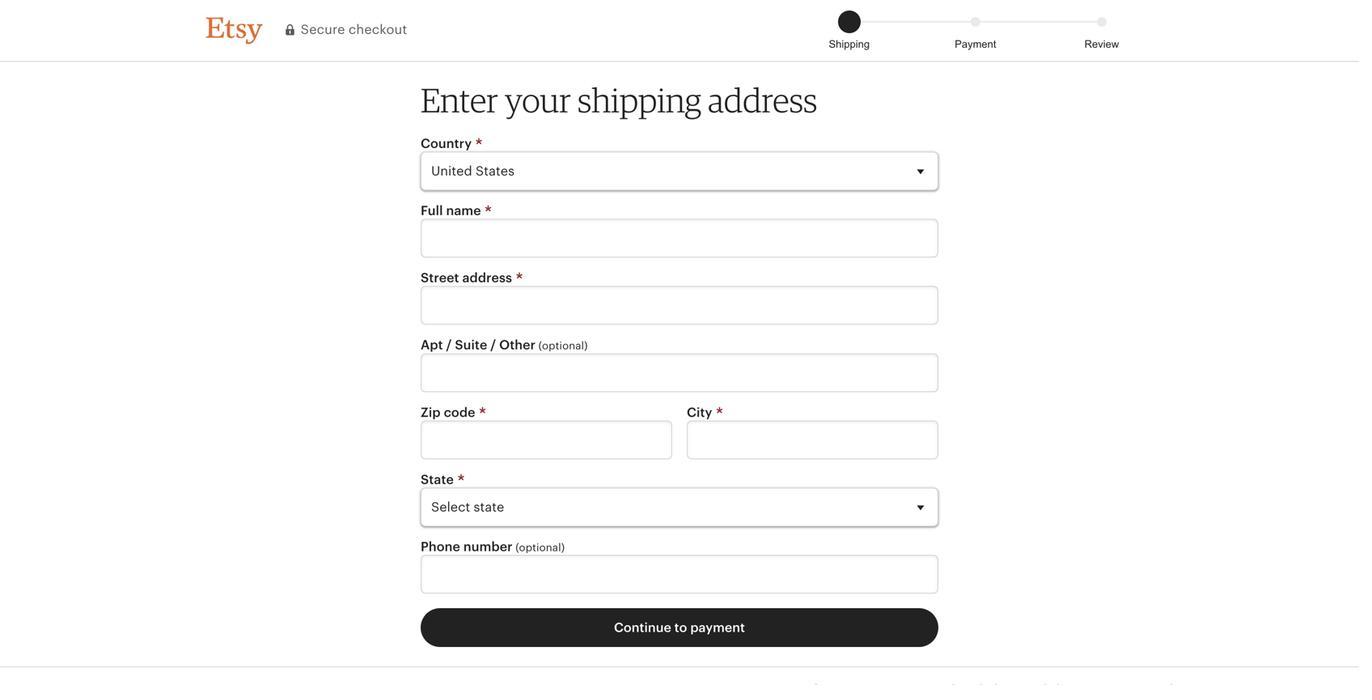 Task type: describe. For each thing, give the bounding box(es) containing it.
2 / from the left
[[491, 338, 496, 353]]

review
[[1085, 38, 1120, 50]]

country
[[421, 137, 475, 151]]

review button
[[1080, 10, 1125, 51]]

Zip code text field
[[421, 421, 673, 460]]

payment
[[691, 621, 746, 636]]

city
[[687, 405, 716, 420]]

phone number (optional)
[[421, 540, 565, 554]]

continue to payment button
[[421, 609, 939, 648]]

0 vertical spatial address
[[708, 80, 818, 120]]

payment
[[955, 38, 997, 50]]

street
[[421, 271, 459, 286]]

secure checkout
[[297, 22, 408, 37]]

to
[[675, 621, 688, 636]]

enter
[[421, 80, 498, 120]]

0 horizontal spatial address
[[463, 271, 512, 286]]

other
[[500, 338, 536, 353]]

apt
[[421, 338, 443, 353]]

payment button
[[951, 10, 1002, 51]]

phone
[[421, 540, 461, 554]]

1 / from the left
[[447, 338, 452, 353]]

full
[[421, 204, 443, 218]]

continue to payment
[[614, 621, 746, 636]]

your
[[505, 80, 571, 120]]

suite
[[455, 338, 488, 353]]

checkout
[[349, 22, 408, 37]]

name
[[446, 204, 481, 218]]

secure
[[301, 22, 345, 37]]

code
[[444, 405, 476, 420]]



Task type: vqa. For each thing, say whether or not it's contained in the screenshot.
1st / from right
yes



Task type: locate. For each thing, give the bounding box(es) containing it.
state
[[421, 473, 457, 487]]

Full name text field
[[421, 219, 939, 258]]

(optional) inside phone number (optional)
[[516, 542, 565, 554]]

full name
[[421, 204, 485, 218]]

shipping
[[829, 38, 870, 50]]

/ right suite
[[491, 338, 496, 353]]

zip code
[[421, 405, 479, 420]]

0 horizontal spatial /
[[447, 338, 452, 353]]

shipping button
[[824, 10, 875, 51]]

1 horizontal spatial /
[[491, 338, 496, 353]]

Street address text field
[[421, 286, 939, 325]]

continue
[[614, 621, 672, 636]]

apt / suite / other (optional)
[[421, 338, 588, 353]]

shipping
[[578, 80, 702, 120]]

0 vertical spatial (optional)
[[539, 340, 588, 352]]

None text field
[[421, 555, 939, 594]]

1 vertical spatial (optional)
[[516, 542, 565, 554]]

enter your shipping address
[[421, 80, 818, 120]]

/
[[447, 338, 452, 353], [491, 338, 496, 353]]

zip
[[421, 405, 441, 420]]

City text field
[[687, 421, 939, 460]]

1 vertical spatial address
[[463, 271, 512, 286]]

address
[[708, 80, 818, 120], [463, 271, 512, 286]]

(optional) right other
[[539, 340, 588, 352]]

number
[[464, 540, 513, 554]]

(optional) inside apt / suite / other (optional)
[[539, 340, 588, 352]]

None text field
[[421, 354, 939, 393]]

1 horizontal spatial address
[[708, 80, 818, 120]]

street address
[[421, 271, 516, 286]]

/ right "apt"
[[447, 338, 452, 353]]

(optional) right number
[[516, 542, 565, 554]]

(optional)
[[539, 340, 588, 352], [516, 542, 565, 554]]



